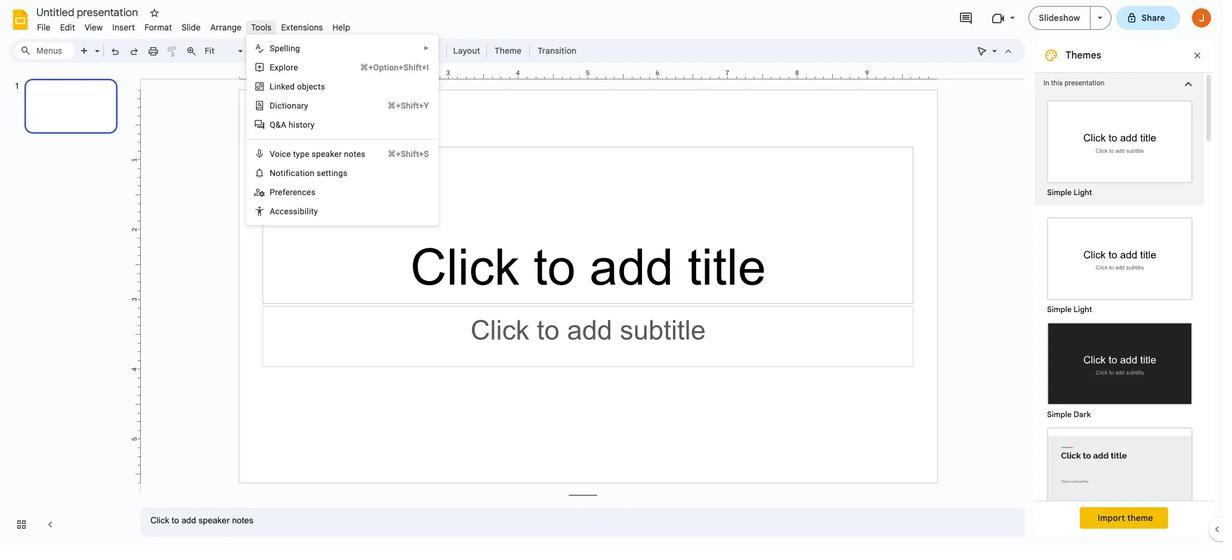 Task type: vqa. For each thing, say whether or not it's contained in the screenshot.
Mode and view toolbar
yes



Task type: locate. For each thing, give the bounding box(es) containing it.
view
[[85, 22, 103, 33]]

view menu item
[[80, 20, 108, 35]]

menu inside themes application
[[242, 0, 439, 525]]

simple dark
[[1047, 409, 1091, 420]]

insert menu item
[[108, 20, 140, 35]]

0 vertical spatial simple light radio
[[1041, 94, 1199, 199]]

help
[[333, 22, 350, 33]]

speaker
[[312, 149, 342, 159]]

2 vertical spatial simple
[[1047, 409, 1072, 420]]

in this presentation tab
[[1035, 72, 1204, 94]]

Zoom field
[[201, 42, 248, 60]]

accessibility c element
[[270, 206, 322, 216]]

explo
[[270, 63, 291, 72]]

theme
[[1128, 513, 1154, 523]]

spelling s element
[[270, 44, 304, 53]]

1 vertical spatial simple
[[1047, 304, 1072, 315]]

s
[[270, 44, 275, 53]]

menu containing s
[[242, 0, 439, 525]]

simple
[[1047, 187, 1072, 198], [1047, 304, 1072, 315], [1047, 409, 1072, 420]]

option group containing simple light
[[1035, 205, 1204, 546]]

option group
[[1035, 205, 1204, 546]]

0 vertical spatial simple
[[1047, 187, 1072, 198]]

simple inside radio
[[1047, 409, 1072, 420]]

light for 2nd simple light option from the bottom of the themes section
[[1074, 187, 1092, 198]]

navigation
[[0, 67, 131, 546]]

⌘+shift+s
[[388, 149, 429, 159]]

share
[[1142, 13, 1166, 23]]

1 simple light radio from the top
[[1041, 94, 1199, 199]]

v
[[270, 149, 275, 159]]

1 vertical spatial simple light radio
[[1041, 211, 1199, 546]]

cessibility
[[280, 206, 318, 216]]

light inside 'option group'
[[1074, 304, 1092, 315]]

1 vertical spatial light
[[1074, 304, 1092, 315]]

1 vertical spatial simple light
[[1047, 304, 1092, 315]]

menu bar containing file
[[32, 16, 355, 35]]

simple for second simple light option from the top of the themes section
[[1047, 304, 1072, 315]]

⌘+shift+s element
[[373, 148, 429, 160]]

navigation inside themes application
[[0, 67, 131, 546]]

a c cessibility
[[270, 206, 318, 216]]

0 vertical spatial simple light
[[1047, 187, 1092, 198]]

2 simple light radio from the top
[[1041, 211, 1199, 546]]

Simple Light radio
[[1041, 94, 1199, 199], [1041, 211, 1199, 546]]

new slide with layout image
[[92, 43, 100, 47]]

2 light from the top
[[1074, 304, 1092, 315]]

theme
[[495, 45, 522, 56]]

c
[[275, 206, 280, 216]]

in
[[1044, 79, 1050, 87]]

dictionary d element
[[270, 101, 312, 110]]

main toolbar
[[43, 0, 583, 527]]

history
[[289, 120, 315, 130]]

explore r element
[[270, 63, 302, 72]]

⌘+option+shift+i element
[[346, 61, 429, 73]]

tools
[[251, 22, 272, 33]]

simple light
[[1047, 187, 1092, 198], [1047, 304, 1092, 315]]

edit menu item
[[55, 20, 80, 35]]

inked
[[274, 82, 295, 91]]

settings
[[317, 168, 348, 178]]

Zoom text field
[[203, 42, 236, 59]]

1 light from the top
[[1074, 187, 1092, 198]]

2 simple from the top
[[1047, 304, 1072, 315]]

edit
[[60, 22, 75, 33]]

simple light for 2nd simple light option from the bottom of the themes section
[[1047, 187, 1092, 198]]

explo r e
[[270, 63, 298, 72]]

simple for simple dark radio
[[1047, 409, 1072, 420]]

help menu item
[[328, 20, 355, 35]]

simple light inside 'option group'
[[1047, 304, 1092, 315]]

menu bar inside the menu bar banner
[[32, 16, 355, 35]]

linked objects l element
[[270, 82, 329, 91]]

v oice type speaker notes
[[270, 149, 366, 159]]

2 simple light from the top
[[1047, 304, 1092, 315]]

p references
[[270, 187, 316, 197]]

transition button
[[532, 42, 582, 60]]

oice
[[275, 149, 291, 159]]

3 simple from the top
[[1047, 409, 1072, 420]]

option group inside themes section
[[1035, 205, 1204, 546]]

file
[[37, 22, 51, 33]]

import
[[1098, 513, 1125, 523]]

import theme button
[[1080, 507, 1169, 529]]

menu
[[242, 0, 439, 525]]

themes section
[[1035, 39, 1214, 546]]

1 simple light from the top
[[1047, 187, 1092, 198]]

menu bar
[[32, 16, 355, 35]]

light for second simple light option from the top of the themes section
[[1074, 304, 1092, 315]]

0 vertical spatial light
[[1074, 187, 1092, 198]]

⌘+shift+y
[[388, 101, 429, 110]]

1 simple from the top
[[1047, 187, 1072, 198]]

transition
[[538, 45, 577, 56]]

s pelling
[[270, 44, 300, 53]]

light
[[1074, 187, 1092, 198], [1074, 304, 1092, 315]]



Task type: describe. For each thing, give the bounding box(es) containing it.
preferences p element
[[270, 187, 319, 197]]

o
[[276, 168, 281, 178]]

Menus field
[[15, 42, 75, 59]]

slide menu item
[[177, 20, 206, 35]]

q &a history
[[270, 120, 315, 130]]

slideshow
[[1039, 13, 1081, 23]]

background button
[[386, 42, 444, 60]]

ictionary
[[275, 101, 308, 110]]

slideshow button
[[1029, 6, 1091, 30]]

⌘+shift+y element
[[373, 100, 429, 112]]

simple light for second simple light option from the top of the themes section
[[1047, 304, 1092, 315]]

background
[[392, 45, 439, 56]]

theme button
[[489, 42, 527, 60]]

l inked objects
[[270, 82, 325, 91]]

q
[[270, 120, 276, 130]]

arrange menu item
[[206, 20, 246, 35]]

a
[[270, 206, 275, 216]]

e
[[294, 63, 298, 72]]

themes
[[1066, 50, 1102, 61]]

layout
[[453, 45, 480, 56]]

r
[[291, 63, 294, 72]]

presentation
[[1065, 79, 1105, 87]]

Star checkbox
[[146, 5, 163, 21]]

type
[[293, 149, 310, 159]]

notification settings o element
[[270, 168, 351, 178]]

format menu item
[[140, 20, 177, 35]]

references
[[275, 187, 316, 197]]

simple for 2nd simple light option from the bottom of the themes section
[[1047, 187, 1072, 198]]

⌘+option+shift+i
[[360, 63, 429, 72]]

mode and view toolbar
[[973, 39, 1018, 63]]

l
[[270, 82, 274, 91]]

Simple Dark radio
[[1041, 316, 1199, 421]]

arrange
[[210, 22, 242, 33]]

insert
[[112, 22, 135, 33]]

q&a history q element
[[270, 120, 318, 130]]

tification
[[281, 168, 315, 178]]

objects
[[297, 82, 325, 91]]

&a
[[276, 120, 286, 130]]

in this presentation
[[1044, 79, 1105, 87]]

tools menu item
[[246, 20, 276, 35]]

notes
[[344, 149, 366, 159]]

p
[[270, 187, 275, 197]]

n
[[270, 168, 276, 178]]

streamline image
[[1049, 429, 1192, 509]]

extensions menu item
[[276, 20, 328, 35]]

import theme
[[1098, 513, 1154, 523]]

Rename text field
[[32, 5, 145, 19]]

d
[[270, 101, 275, 110]]

presentation options image
[[1098, 17, 1103, 19]]

file menu item
[[32, 20, 55, 35]]

themes application
[[0, 0, 1223, 546]]

share button
[[1116, 6, 1180, 30]]

menu bar banner
[[0, 0, 1223, 546]]

voice type speaker notes v element
[[270, 149, 369, 159]]

►
[[424, 45, 430, 51]]

n o tification settings
[[270, 168, 348, 178]]

slide
[[182, 22, 201, 33]]

Streamline radio
[[1041, 421, 1199, 526]]

extensions
[[281, 22, 323, 33]]

format
[[145, 22, 172, 33]]

this
[[1051, 79, 1063, 87]]

pelling
[[275, 44, 300, 53]]

layout button
[[450, 42, 484, 60]]

dark
[[1074, 409, 1091, 420]]

d ictionary
[[270, 101, 308, 110]]



